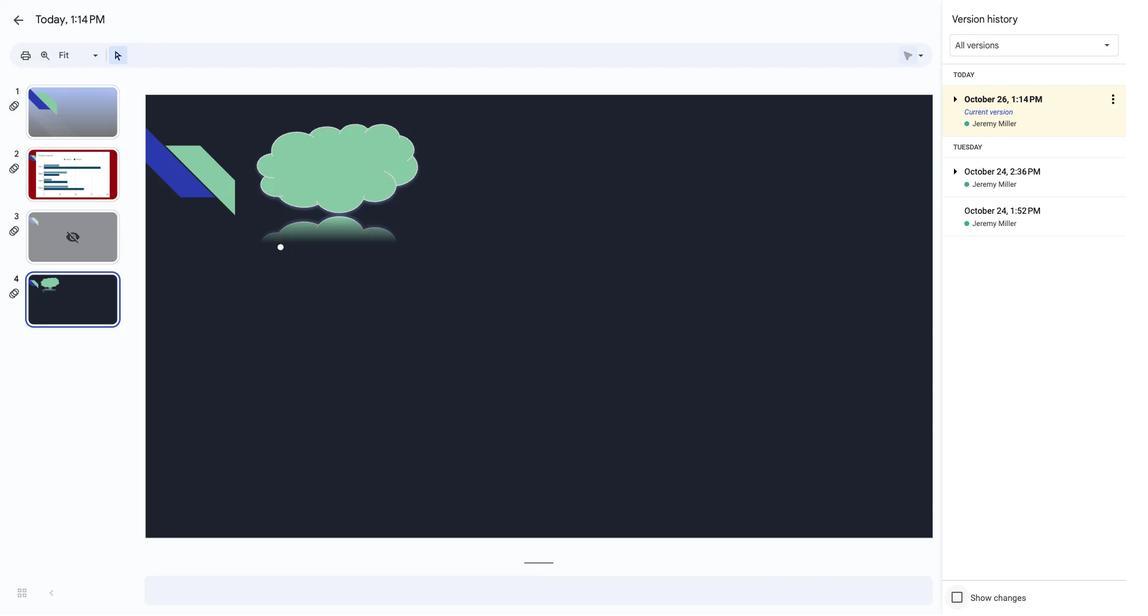 Task type: locate. For each thing, give the bounding box(es) containing it.
current version
[[965, 108, 1014, 116]]

version history section
[[943, 0, 1127, 615]]

Zoom field
[[55, 47, 104, 64]]

1 vertical spatial jeremy miller
[[973, 180, 1017, 189]]

mode and view toolbar
[[899, 43, 926, 67]]

expand detailed versions image left current
[[949, 92, 963, 136]]

more actions image
[[1107, 77, 1121, 121]]

versions list tree grid
[[943, 64, 1127, 237]]

3 miller from the top
[[999, 219, 1017, 228]]

navigation
[[0, 72, 135, 615]]

2 vertical spatial miller
[[999, 219, 1017, 228]]

2 miller from the top
[[999, 180, 1017, 189]]

0 vertical spatial expand detailed versions image
[[949, 92, 963, 136]]

row group containing jeremy miller
[[943, 137, 1127, 237]]

0 vertical spatial jeremy miller
[[973, 119, 1017, 128]]

1 jeremy miller from the top
[[973, 119, 1017, 128]]

changes
[[995, 593, 1027, 603]]

all versions option
[[956, 39, 1000, 51]]

1 vertical spatial miller
[[999, 180, 1017, 189]]

menu bar banner
[[0, 0, 1127, 73]]

version
[[953, 13, 985, 26]]

all
[[956, 40, 965, 51]]

2 vertical spatial jeremy miller
[[973, 219, 1017, 228]]

1:14 pm
[[70, 13, 105, 26]]

version
[[991, 108, 1014, 116]]

1 vertical spatial jeremy
[[973, 180, 997, 189]]

row group
[[943, 64, 1127, 137], [943, 137, 1127, 237]]

2 row group from the top
[[943, 137, 1127, 237]]

3 jeremy from the top
[[973, 219, 997, 228]]

Zoom text field
[[57, 47, 91, 64]]

live pointer settings image
[[916, 47, 924, 51]]

0 vertical spatial miller
[[999, 119, 1017, 128]]

2 vertical spatial jeremy
[[973, 219, 997, 228]]

jeremy
[[973, 119, 997, 128], [973, 180, 997, 189], [973, 219, 997, 228]]

row group containing current version
[[943, 64, 1127, 137]]

Show changes checkbox
[[952, 592, 963, 603]]

2 jeremy from the top
[[973, 180, 997, 189]]

jeremy miller
[[973, 119, 1017, 128], [973, 180, 1017, 189], [973, 219, 1017, 228]]

0 vertical spatial jeremy
[[973, 119, 997, 128]]

today,
[[36, 13, 68, 26]]

expand detailed versions image down tuesday
[[949, 164, 963, 208]]

cell
[[943, 197, 1127, 219]]

today, 1:14 pm application
[[0, 0, 1127, 615]]

tuesday heading
[[943, 137, 1127, 158]]

1 miller from the top
[[999, 119, 1017, 128]]

main toolbar
[[15, 46, 128, 64]]

1 expand detailed versions image from the top
[[949, 92, 963, 136]]

expand detailed versions image
[[949, 92, 963, 136], [949, 164, 963, 208]]

navigation inside today, 1:14 pm application
[[0, 72, 135, 615]]

show
[[971, 593, 992, 603]]

1 vertical spatial expand detailed versions image
[[949, 164, 963, 208]]

1 row group from the top
[[943, 64, 1127, 137]]

miller
[[999, 119, 1017, 128], [999, 180, 1017, 189], [999, 219, 1017, 228]]



Task type: describe. For each thing, give the bounding box(es) containing it.
all versions
[[956, 40, 1000, 51]]

2 jeremy miller from the top
[[973, 180, 1017, 189]]

today, 1:14 pm
[[36, 13, 105, 26]]

versions
[[968, 40, 1000, 51]]

expand detailed versions image inside current version cell
[[949, 92, 963, 136]]

3 jeremy miller from the top
[[973, 219, 1017, 228]]

1 jeremy from the top
[[973, 119, 997, 128]]

2 expand detailed versions image from the top
[[949, 164, 963, 208]]

version history
[[953, 13, 1019, 26]]

today heading
[[943, 64, 1127, 86]]

Name this version text field
[[963, 91, 1105, 107]]

today
[[954, 71, 975, 79]]

current version cell
[[943, 77, 1127, 136]]

tuesday
[[954, 143, 983, 151]]

current
[[965, 108, 989, 116]]

show changes
[[971, 593, 1027, 603]]

history
[[988, 13, 1019, 26]]



Task type: vqa. For each thing, say whether or not it's contained in the screenshot.
versions
yes



